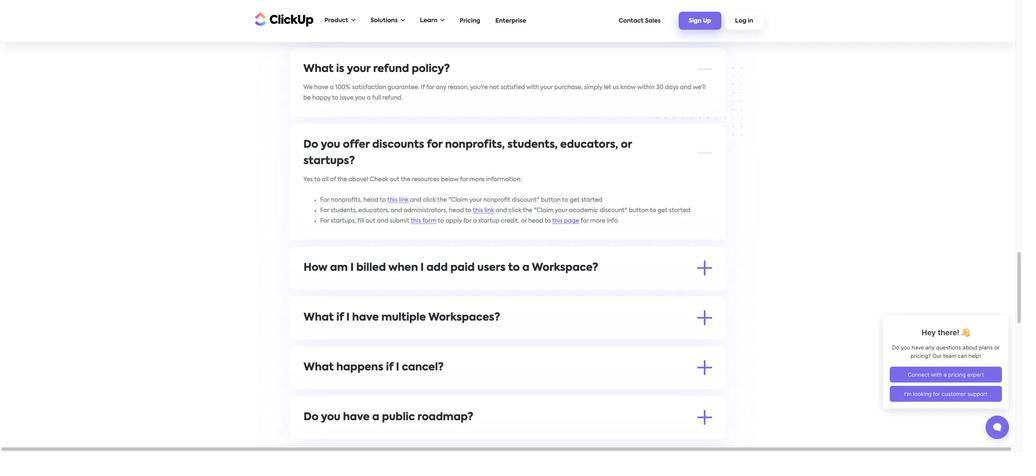 Task type: locate. For each thing, give the bounding box(es) containing it.
you left do,
[[418, 383, 428, 389]]

your right do,
[[440, 383, 452, 389]]

0 horizontal spatial enterprise
[[412, 19, 442, 25]]

current
[[454, 383, 475, 389]]

refund
[[374, 64, 410, 74]]

0 horizontal spatial discount"
[[512, 197, 540, 203]]

i up when
[[396, 363, 400, 373]]

any inside clickup automatically bills you at a prorated price based on the time left in your cycle for any paid users added to your workspace. paid users include members and internal guests.
[[562, 284, 573, 289]]

what for what if i have multiple workspaces?
[[304, 313, 334, 323]]

cards!
[[382, 19, 400, 25]]

0 vertical spatial started
[[582, 197, 603, 203]]

have up 'happy'
[[315, 84, 329, 90]]

0 horizontal spatial button
[[542, 197, 561, 203]]

"claim up apply
[[449, 197, 469, 203]]

workspace.
[[647, 284, 681, 289]]

in right left
[[516, 284, 521, 289]]

last
[[501, 383, 512, 389]]

a up clickup automatically bills you at a prorated price based on the time left in your cycle for any paid users added to your workspace. paid users include members and internal guests.
[[523, 263, 530, 273]]

users up time at the bottom
[[478, 263, 506, 273]]

accept left major
[[315, 19, 336, 25]]

1 horizontal spatial users
[[589, 284, 603, 289]]

discount" up for students, educators, and administrators, head to this link and click the "claim your academic discount" button to get started
[[512, 197, 540, 203]]

us
[[613, 84, 620, 90]]

for right if
[[427, 84, 435, 90]]

0 vertical spatial head
[[364, 197, 379, 203]]

0 vertical spatial any
[[436, 84, 447, 90]]

what up 'happy'
[[304, 64, 334, 74]]

credit
[[364, 19, 381, 25]]

educators,
[[561, 140, 619, 150], [359, 208, 390, 214]]

a up guests.
[[402, 284, 405, 289]]

enterprise link
[[492, 14, 531, 28]]

1 vertical spatial all
[[322, 177, 329, 183]]

1 horizontal spatial nonprofits,
[[446, 140, 505, 150]]

0 horizontal spatial "claim
[[449, 197, 469, 203]]

1 horizontal spatial paid
[[574, 284, 587, 289]]

in inside clickup automatically bills you at a prorated price based on the time left in your cycle for any paid users added to your workspace. paid users include members and internal guests.
[[516, 284, 521, 289]]

log in
[[736, 18, 754, 24]]

learn
[[420, 18, 438, 23]]

have up we certainly do! you can find it here .
[[343, 413, 370, 423]]

1 horizontal spatial head
[[449, 208, 464, 214]]

any inside we have a 100% satisfaction guarantee. if for any reason, you're not satisfied with your purchase, simply let us know within 30 days and we'll be happy to issue you a full refund.
[[436, 84, 447, 90]]

1 horizontal spatial if
[[386, 363, 394, 373]]

0 horizontal spatial click
[[423, 197, 436, 203]]

at up guests.
[[394, 284, 400, 289]]

paid down the workspace?
[[574, 284, 587, 289]]

for down academic
[[581, 218, 589, 224]]

end
[[538, 383, 549, 389]]

clickup
[[304, 284, 326, 289]]

we for we have a 100% satisfaction guarantee. if for any reason, you're not satisfied with your purchase, simply let us know within 30 days and we'll be happy to issue you a full refund.
[[304, 84, 313, 90]]

1 vertical spatial educators,
[[359, 208, 390, 214]]

1 vertical spatial started
[[670, 208, 691, 214]]

up
[[704, 18, 712, 24]]

1 horizontal spatial accept
[[546, 19, 566, 25]]

product button
[[321, 12, 360, 29]]

0 horizontal spatial educators,
[[359, 208, 390, 214]]

have
[[315, 84, 329, 90], [352, 313, 379, 323], [343, 413, 370, 423]]

your left workspace.
[[633, 284, 646, 289]]

1 horizontal spatial this link link
[[473, 208, 495, 214]]

when
[[399, 383, 416, 389]]

you inside do you offer discounts for nonprofits, students, educators, or startups?
[[321, 140, 341, 150]]

cancel
[[344, 383, 363, 389]]

any
[[436, 84, 447, 90], [562, 284, 573, 289]]

1 vertical spatial at
[[365, 383, 371, 389]]

0 vertical spatial out
[[390, 177, 400, 183]]

2 horizontal spatial head
[[529, 218, 544, 224]]

a right meeting
[[489, 19, 492, 25]]

not
[[490, 84, 500, 90]]

all right yes
[[322, 177, 329, 183]]

if
[[421, 84, 425, 90]]

am
[[330, 263, 348, 273]]

link up startup
[[485, 208, 495, 214]]

1 do from the top
[[304, 140, 319, 150]]

get
[[570, 197, 580, 203], [658, 208, 668, 214]]

your left billing
[[558, 383, 571, 389]]

1 vertical spatial or
[[522, 218, 527, 224]]

head up apply
[[449, 208, 464, 214]]

you up startups?
[[321, 140, 341, 150]]

public
[[382, 413, 415, 423]]

and left the submit
[[377, 218, 389, 224]]

the inside clickup automatically bills you at a prorated price based on the time left in your cycle for any paid users added to your workspace. paid users include members and internal guests.
[[479, 284, 488, 289]]

per
[[337, 333, 346, 339]]

1 vertical spatial of
[[551, 383, 557, 389]]

do inside do you offer discounts for nonprofits, students, educators, or startups?
[[304, 140, 319, 150]]

3 what from the top
[[304, 363, 334, 373]]

0 vertical spatial nonprofits,
[[446, 140, 505, 150]]

all for to
[[322, 177, 329, 183]]

head
[[364, 197, 379, 203], [449, 208, 464, 214], [529, 218, 544, 224]]

clickup automatically bills you at a prorated price based on the time left in your cycle for any paid users added to your workspace. paid users include members and internal guests.
[[304, 284, 711, 300]]

you right "bills"
[[382, 284, 392, 289]]

1 vertical spatial this link link
[[473, 208, 495, 214]]

0 vertical spatial is
[[337, 64, 345, 74]]

out right check
[[390, 177, 400, 183]]

1 horizontal spatial is
[[337, 64, 345, 74]]

we inside we have a 100% satisfaction guarantee. if for any reason, you're not satisfied with your purchase, simply let us know within 30 days and we'll be happy to issue you a full refund.
[[304, 84, 313, 90]]

0 vertical spatial at
[[394, 284, 400, 289]]

head right credit,
[[529, 218, 544, 224]]

0 horizontal spatial paid
[[451, 263, 475, 273]]

1 vertical spatial click
[[509, 208, 522, 214]]

1 horizontal spatial enterprise
[[496, 18, 527, 24]]

0 horizontal spatial is
[[331, 333, 335, 339]]

simply
[[585, 84, 603, 90]]

0 vertical spatial educators,
[[561, 140, 619, 150]]

this up the submit
[[388, 197, 398, 203]]

this link link
[[388, 197, 409, 203], [473, 208, 495, 214]]

workspace,
[[348, 333, 382, 339]]

0 vertical spatial of
[[331, 177, 336, 183]]

0 vertical spatial this link link
[[388, 197, 409, 203]]

include
[[304, 294, 325, 300]]

is for your
[[337, 64, 345, 74]]

at right 'cancel'
[[365, 383, 371, 389]]

1 horizontal spatial more
[[591, 218, 606, 224]]

1 vertical spatial do
[[304, 413, 319, 423]]

0 vertical spatial we
[[304, 19, 313, 25]]

if up anytime!
[[386, 363, 394, 373]]

paid up based
[[451, 263, 475, 273]]

we up be at top
[[304, 84, 313, 90]]

1 vertical spatial head
[[449, 208, 464, 214]]

0 vertical spatial have
[[315, 84, 329, 90]]

enterprise left orders
[[412, 19, 442, 25]]

0 horizontal spatial link
[[399, 197, 409, 203]]

of down startups?
[[331, 177, 336, 183]]

i
[[351, 263, 354, 273], [421, 263, 424, 273], [347, 313, 350, 323], [396, 363, 400, 373]]

more up "for nonprofits, head to this link and click the "claim your nonprofit discount" button to get started"
[[470, 177, 485, 183]]

1 horizontal spatial students,
[[508, 140, 558, 150]]

0 horizontal spatial in
[[516, 284, 521, 289]]

and left we'll
[[681, 84, 692, 90]]

the
[[338, 177, 348, 183], [401, 177, 411, 183], [438, 197, 447, 203], [523, 208, 533, 214], [479, 284, 488, 289], [527, 383, 537, 389]]

we left product at the top left of page
[[304, 19, 313, 25]]

you're
[[471, 84, 488, 90]]

link up the submit
[[399, 197, 409, 203]]

at inside you're free to cancel at anytime! when you do, your current plan will last until the end of your billing cycle, unless you choose to downgrade immediately.
[[365, 383, 371, 389]]

nonprofits, inside do you offer discounts for nonprofits, students, educators, or startups?
[[446, 140, 505, 150]]

0 vertical spatial what
[[304, 64, 334, 74]]

contact sales
[[619, 18, 661, 24]]

what for what is your refund policy?
[[304, 64, 334, 74]]

pricing
[[460, 18, 481, 24]]

0 vertical spatial or
[[622, 140, 633, 150]]

1 vertical spatial more
[[591, 218, 606, 224]]

accept right also
[[546, 19, 566, 25]]

your right with
[[541, 84, 554, 90]]

1 we from the top
[[304, 19, 313, 25]]

users right paid
[[696, 284, 711, 289]]

1 vertical spatial any
[[562, 284, 573, 289]]

0 vertical spatial get
[[570, 197, 580, 203]]

0 horizontal spatial nonprofits,
[[331, 197, 362, 203]]

you right issue
[[355, 95, 366, 101]]

1 vertical spatial have
[[352, 313, 379, 323]]

1 horizontal spatial click
[[509, 208, 522, 214]]

do down immediately. on the left bottom of the page
[[304, 413, 319, 423]]

1 horizontal spatial get
[[658, 208, 668, 214]]

all left major
[[337, 19, 344, 25]]

for
[[427, 84, 435, 90], [427, 140, 443, 150], [461, 177, 469, 183], [464, 218, 472, 224], [581, 218, 589, 224], [553, 284, 561, 289]]

2 do from the top
[[304, 413, 319, 423]]

to inside clickup automatically bills you at a prorated price based on the time left in your cycle for any paid users added to your workspace. paid users include members and internal guests.
[[626, 284, 632, 289]]

any down the workspace?
[[562, 284, 573, 289]]

click up "administrators,"
[[423, 197, 436, 203]]

1 what from the top
[[304, 64, 334, 74]]

2 vertical spatial what
[[304, 363, 334, 373]]

for up resources
[[427, 140, 443, 150]]

1 horizontal spatial "claim
[[535, 208, 554, 214]]

of right end
[[551, 383, 557, 389]]

2 we from the top
[[304, 84, 313, 90]]

enterprise
[[496, 18, 527, 24], [412, 19, 442, 25]]

0 vertical spatial do
[[304, 140, 319, 150]]

and down the automatically
[[355, 294, 367, 300]]

1 horizontal spatial any
[[562, 284, 573, 289]]

any left reason, on the top left
[[436, 84, 447, 90]]

this left form
[[411, 218, 422, 224]]

we left certainly
[[304, 433, 313, 439]]

clickup image
[[253, 11, 314, 27]]

users left added
[[589, 284, 603, 289]]

0 horizontal spatial get
[[570, 197, 580, 203]]

you up certainly
[[321, 413, 341, 423]]

1 horizontal spatial in
[[749, 18, 754, 24]]

if up 'per'
[[337, 313, 344, 323]]

0 horizontal spatial out
[[366, 218, 376, 224]]

submit
[[390, 218, 410, 224]]

the inside you're free to cancel at anytime! when you do, your current plan will last until the end of your billing cycle, unless you choose to downgrade immediately.
[[527, 383, 537, 389]]

at for i
[[365, 383, 371, 389]]

here
[[395, 433, 408, 439]]

and up "administrators,"
[[411, 197, 422, 203]]

at inside clickup automatically bills you at a prorated price based on the time left in your cycle for any paid users added to your workspace. paid users include members and internal guests.
[[394, 284, 400, 289]]

2 accept from the left
[[546, 19, 566, 25]]

0 vertical spatial all
[[337, 19, 344, 25]]

1 vertical spatial paid
[[574, 284, 587, 289]]

learn button
[[416, 12, 449, 29]]

2 vertical spatial we
[[304, 433, 313, 439]]

administrators,
[[404, 208, 448, 214]]

for inside we have a 100% satisfaction guarantee. if for any reason, you're not satisfied with your purchase, simply let us know within 30 days and we'll be happy to issue you a full refund.
[[427, 84, 435, 90]]

1 vertical spatial if
[[386, 363, 394, 373]]

is left 'per'
[[331, 333, 335, 339]]

0 vertical spatial button
[[542, 197, 561, 203]]

what for what happens if i cancel?
[[304, 363, 334, 373]]

link
[[399, 197, 409, 203], [485, 208, 495, 214]]

we for we accept all major credit cards! for enterprise orders meeting a minimum we also accept bank transfers.
[[304, 19, 313, 25]]

educators, inside do you offer discounts for nonprofits, students, educators, or startups?
[[561, 140, 619, 150]]

2 horizontal spatial users
[[696, 284, 711, 289]]

this link link up startup
[[473, 208, 495, 214]]

workspace?
[[532, 263, 599, 273]]

for right below
[[461, 177, 469, 183]]

do
[[304, 140, 319, 150], [304, 413, 319, 423]]

at for billed
[[394, 284, 400, 289]]

1 vertical spatial we
[[304, 84, 313, 90]]

we certainly do! you can find it here .
[[304, 433, 409, 439]]

offer
[[343, 140, 370, 150]]

in
[[749, 18, 754, 24], [516, 284, 521, 289]]

0 horizontal spatial or
[[522, 218, 527, 224]]

1 horizontal spatial educators,
[[561, 140, 619, 150]]

in right log at right
[[749, 18, 754, 24]]

1 vertical spatial get
[[658, 208, 668, 214]]

billed
[[357, 263, 386, 273]]

0 horizontal spatial more
[[470, 177, 485, 183]]

satisfied
[[501, 84, 526, 90]]

your up satisfaction
[[347, 64, 371, 74]]

1 vertical spatial what
[[304, 313, 334, 323]]

sign up
[[689, 18, 712, 24]]

a left full
[[367, 95, 371, 101]]

to
[[333, 95, 339, 101], [315, 177, 321, 183], [380, 197, 386, 203], [563, 197, 569, 203], [466, 208, 472, 214], [651, 208, 657, 214], [438, 218, 445, 224], [545, 218, 552, 224], [508, 263, 520, 273], [626, 284, 632, 289], [336, 383, 342, 389], [662, 383, 668, 389]]

have inside we have a 100% satisfaction guarantee. if for any reason, you're not satisfied with your purchase, simply let us know within 30 days and we'll be happy to issue you a full refund.
[[315, 84, 329, 90]]

contact
[[619, 18, 644, 24]]

"claim up this page link
[[535, 208, 554, 214]]

1 vertical spatial in
[[516, 284, 521, 289]]

head down check
[[364, 197, 379, 203]]

what up payment
[[304, 313, 334, 323]]

transfers.
[[584, 19, 611, 25]]

do up startups?
[[304, 140, 319, 150]]

what
[[304, 64, 334, 74], [304, 313, 334, 323], [304, 363, 334, 373]]

0 horizontal spatial all
[[322, 177, 329, 183]]

0 horizontal spatial at
[[365, 383, 371, 389]]

click up credit,
[[509, 208, 522, 214]]

contact sales button
[[615, 14, 665, 28]]

is up 100%
[[337, 64, 345, 74]]

is for per
[[331, 333, 335, 339]]

1 horizontal spatial discount"
[[600, 208, 628, 214]]

also
[[532, 19, 544, 25]]

or
[[622, 140, 633, 150], [522, 218, 527, 224]]

paid
[[682, 284, 695, 289]]

0 horizontal spatial head
[[364, 197, 379, 203]]

minimum
[[494, 19, 521, 25]]

enterprise left also
[[496, 18, 527, 24]]

for inside clickup automatically bills you at a prorated price based on the time left in your cycle for any paid users added to your workspace. paid users include members and internal guests.
[[553, 284, 561, 289]]

out right fill
[[366, 218, 376, 224]]

1 horizontal spatial or
[[622, 140, 633, 150]]

what up you're
[[304, 363, 334, 373]]

for right cycle
[[553, 284, 561, 289]]

have up workspace,
[[352, 313, 379, 323]]

do you offer discounts for nonprofits, students, educators, or startups?
[[304, 140, 633, 167]]

discounts
[[373, 140, 425, 150]]

0 vertical spatial students,
[[508, 140, 558, 150]]

cancel?
[[402, 363, 444, 373]]

2 what from the top
[[304, 313, 334, 323]]

1 horizontal spatial button
[[630, 208, 649, 214]]

this link link up the submit
[[388, 197, 409, 203]]

discount" up info
[[600, 208, 628, 214]]

0 horizontal spatial accept
[[315, 19, 336, 25]]

students,
[[508, 140, 558, 150], [331, 208, 358, 214]]

below
[[441, 177, 459, 183]]

more left info
[[591, 218, 606, 224]]

you're free to cancel at anytime! when you do, your current plan will last until the end of your billing cycle, unless you choose to downgrade immediately.
[[304, 383, 703, 400]]

0 horizontal spatial of
[[331, 177, 336, 183]]

can
[[364, 433, 375, 439]]

issue
[[340, 95, 354, 101]]



Task type: describe. For each thing, give the bounding box(es) containing it.
and inside clickup automatically bills you at a prorated price based on the time left in your cycle for any paid users added to your workspace. paid users include members and internal guests.
[[355, 294, 367, 300]]

payment is per workspace, meaning each workspace requires an individual upgrade.
[[304, 333, 549, 339]]

happy
[[313, 95, 331, 101]]

each
[[410, 333, 425, 339]]

roadmap?
[[418, 413, 474, 423]]

for nonprofits, head to this link and click the "claim your nonprofit discount" button to get started
[[321, 197, 603, 203]]

choose
[[639, 383, 660, 389]]

and up the submit
[[391, 208, 403, 214]]

above!
[[349, 177, 369, 183]]

do,
[[430, 383, 439, 389]]

check
[[370, 177, 389, 183]]

yes to all of the above! check out the resources below for more information:
[[304, 177, 523, 183]]

left
[[504, 284, 514, 289]]

nonprofit
[[484, 197, 511, 203]]

for startups, fill out and submit this form to apply for a startup credit, or head to this page for more info
[[321, 218, 619, 224]]

this link link for for nonprofits, head to
[[388, 197, 409, 203]]

your left cycle
[[522, 284, 535, 289]]

billing
[[572, 383, 589, 389]]

this up for startups, fill out and submit this form to apply for a startup credit, or head to this page for more info
[[473, 208, 484, 214]]

resources
[[412, 177, 440, 183]]

30
[[657, 84, 664, 90]]

payment
[[304, 333, 330, 339]]

3 we from the top
[[304, 433, 313, 439]]

what happens if i cancel?
[[304, 363, 444, 373]]

a left 100%
[[330, 84, 334, 90]]

0 vertical spatial link
[[399, 197, 409, 203]]

a up the can
[[373, 413, 380, 423]]

yes
[[304, 177, 313, 183]]

it
[[390, 433, 394, 439]]

do you have a public roadmap?
[[304, 413, 474, 423]]

downgrade
[[669, 383, 703, 389]]

0 horizontal spatial users
[[478, 263, 506, 273]]

purchase,
[[555, 84, 583, 90]]

0 horizontal spatial if
[[337, 313, 344, 323]]

this link link for for students, educators, and administrators, head to
[[473, 208, 495, 214]]

a left startup
[[474, 218, 477, 224]]

of inside you're free to cancel at anytime! when you do, your current plan will last until the end of your billing cycle, unless you choose to downgrade immediately.
[[551, 383, 557, 389]]

or inside do you offer discounts for nonprofits, students, educators, or startups?
[[622, 140, 633, 150]]

prorated
[[407, 284, 433, 289]]

fill
[[358, 218, 365, 224]]

immediately.
[[304, 394, 341, 400]]

startups,
[[331, 218, 357, 224]]

upgrade.
[[523, 333, 549, 339]]

to inside we have a 100% satisfaction guarantee. if for any reason, you're not satisfied with your purchase, simply let us know within 30 days and we'll be happy to issue you a full refund.
[[333, 95, 339, 101]]

1 horizontal spatial out
[[390, 177, 400, 183]]

sales
[[646, 18, 661, 24]]

policy?
[[412, 64, 451, 74]]

enterprise inside enterprise link
[[496, 18, 527, 24]]

1 vertical spatial "claim
[[535, 208, 554, 214]]

0 vertical spatial in
[[749, 18, 754, 24]]

individual
[[494, 333, 522, 339]]

refund.
[[383, 95, 403, 101]]

a inside clickup automatically bills you at a prorated price based on the time left in your cycle for any paid users added to your workspace. paid users include members and internal guests.
[[402, 284, 405, 289]]

within
[[638, 84, 656, 90]]

solutions
[[371, 18, 398, 23]]

cycle,
[[591, 383, 607, 389]]

automatically
[[327, 284, 368, 289]]

0 vertical spatial "claim
[[449, 197, 469, 203]]

be
[[304, 95, 311, 101]]

0 vertical spatial click
[[423, 197, 436, 203]]

for right apply
[[464, 218, 472, 224]]

1 vertical spatial students,
[[331, 208, 358, 214]]

your inside we have a 100% satisfaction guarantee. if for any reason, you're not satisfied with your purchase, simply let us know within 30 days and we'll be happy to issue you a full refund.
[[541, 84, 554, 90]]

i left add
[[421, 263, 424, 273]]

1 vertical spatial out
[[366, 218, 376, 224]]

your up this page link
[[556, 208, 568, 214]]

happens
[[337, 363, 384, 373]]

this left page
[[553, 218, 563, 224]]

students, inside do you offer discounts for nonprofits, students, educators, or startups?
[[508, 140, 558, 150]]

0 horizontal spatial started
[[582, 197, 603, 203]]

.
[[408, 433, 409, 439]]

how am i billed when i add paid users to a workspace?
[[304, 263, 599, 273]]

you're
[[304, 383, 322, 389]]

what is your refund policy?
[[304, 64, 451, 74]]

free
[[323, 383, 335, 389]]

for for students,
[[321, 208, 330, 214]]

all for accept
[[337, 19, 344, 25]]

1 vertical spatial button
[[630, 208, 649, 214]]

paid inside clickup automatically bills you at a prorated price based on the time left in your cycle for any paid users added to your workspace. paid users include members and internal guests.
[[574, 284, 587, 289]]

page
[[565, 218, 580, 224]]

requires
[[460, 333, 483, 339]]

satisfaction
[[353, 84, 387, 90]]

solutions button
[[367, 12, 409, 29]]

guests.
[[392, 294, 412, 300]]

plan
[[476, 383, 489, 389]]

do for do you have a public roadmap?
[[304, 413, 319, 423]]

do for do you offer discounts for nonprofits, students, educators, or startups?
[[304, 140, 319, 150]]

for students, educators, and administrators, head to this link and click the "claim your academic discount" button to get started
[[321, 208, 691, 214]]

2 vertical spatial have
[[343, 413, 370, 423]]

major
[[345, 19, 362, 25]]

and down nonprofit
[[496, 208, 508, 214]]

and inside we have a 100% satisfaction guarantee. if for any reason, you're not satisfied with your purchase, simply let us know within 30 days and we'll be happy to issue you a full refund.
[[681, 84, 692, 90]]

1 accept from the left
[[315, 19, 336, 25]]

find
[[377, 433, 388, 439]]

will
[[491, 383, 500, 389]]

an
[[485, 333, 492, 339]]

apply
[[446, 218, 463, 224]]

guarantee.
[[388, 84, 420, 90]]

on
[[470, 284, 477, 289]]

until
[[513, 383, 526, 389]]

for inside do you offer discounts for nonprofits, students, educators, or startups?
[[427, 140, 443, 150]]

let
[[605, 84, 612, 90]]

unless
[[609, 383, 626, 389]]

price
[[434, 284, 449, 289]]

here link
[[395, 433, 408, 439]]

you right unless
[[627, 383, 638, 389]]

your left nonprofit
[[470, 197, 482, 203]]

log in link
[[726, 12, 764, 30]]

cycle
[[536, 284, 551, 289]]

1 vertical spatial link
[[485, 208, 495, 214]]

with
[[527, 84, 540, 90]]

add
[[427, 263, 448, 273]]

i down members
[[347, 313, 350, 323]]

we have a 100% satisfaction guarantee. if for any reason, you're not satisfied with your purchase, simply let us know within 30 days and we'll be happy to issue you a full refund.
[[304, 84, 706, 101]]

0 vertical spatial discount"
[[512, 197, 540, 203]]

you inside clickup automatically bills you at a prorated price based on the time left in your cycle for any paid users added to your workspace. paid users include members and internal guests.
[[382, 284, 392, 289]]

i right the am
[[351, 263, 354, 273]]

workspace
[[426, 333, 459, 339]]

1 vertical spatial discount"
[[600, 208, 628, 214]]

days
[[666, 84, 679, 90]]

information:
[[487, 177, 523, 183]]

1 horizontal spatial started
[[670, 208, 691, 214]]

0 vertical spatial paid
[[451, 263, 475, 273]]

1 vertical spatial nonprofits,
[[331, 197, 362, 203]]

do!
[[342, 433, 351, 439]]

credit,
[[502, 218, 520, 224]]

we'll
[[694, 84, 706, 90]]

this form link
[[411, 218, 437, 224]]

meaning
[[383, 333, 409, 339]]

for for startups,
[[321, 218, 330, 224]]

added
[[605, 284, 624, 289]]

2 vertical spatial head
[[529, 218, 544, 224]]

certainly
[[315, 433, 340, 439]]

pricing link
[[456, 14, 485, 28]]

log
[[736, 18, 747, 24]]

you inside we have a 100% satisfaction guarantee. if for any reason, you're not satisfied with your purchase, simply let us know within 30 days and we'll be happy to issue you a full refund.
[[355, 95, 366, 101]]

this page link
[[553, 218, 580, 224]]

based
[[450, 284, 468, 289]]

for for nonprofits,
[[321, 197, 330, 203]]



Task type: vqa. For each thing, say whether or not it's contained in the screenshot.
Workspace,
yes



